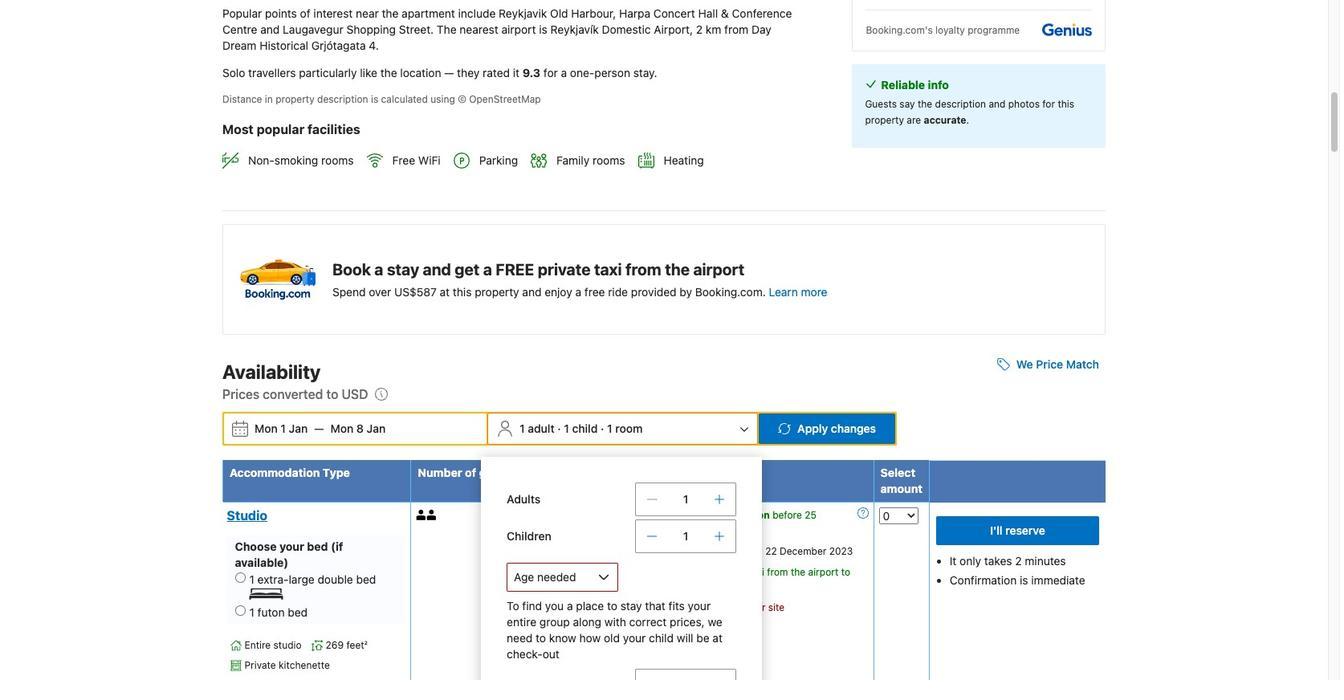 Task type: vqa. For each thing, say whether or not it's contained in the screenshot.
'confirmation'
yes



Task type: describe. For each thing, give the bounding box(es) containing it.
select amount
[[881, 466, 923, 496]]

this inside guests say the description and photos for this property are
[[1058, 98, 1075, 110]]

booking.com.
[[696, 286, 766, 299]]

group
[[540, 616, 570, 629]]

1 vertical spatial and
[[423, 261, 451, 279]]

tax
[[533, 568, 545, 578]]

free for free cancellation
[[687, 510, 709, 522]]

a inside to find you a place to stay that fits your entire group along with correct prices, we need to know how old your child will be at check-out
[[567, 600, 573, 613]]

2 jan from the left
[[367, 422, 386, 436]]

is inside it only takes 2 minutes confirmation is immediate
[[1020, 574, 1029, 588]]

a left the one-
[[561, 66, 567, 80]]

2.70
[[622, 552, 639, 562]]

one-
[[570, 66, 595, 80]]

2 inside it only takes 2 minutes confirmation is immediate
[[1016, 555, 1022, 568]]

to find you a place to stay that fits your entire group along with correct prices, we need to know how old your child will be at check-out
[[507, 600, 723, 662]]

1 occupancy image from the left
[[416, 511, 427, 521]]

on
[[737, 602, 748, 614]]

be
[[697, 632, 710, 645]]

family rooms
[[557, 154, 625, 167]]

more details on meals and payment options image
[[858, 508, 869, 519]]

269
[[326, 640, 344, 652]]

1 up free cancellation
[[684, 493, 689, 506]]

spend
[[333, 286, 366, 299]]

pay nothing until 22 december 2023
[[687, 546, 853, 558]]

family
[[557, 154, 590, 167]]

2 vertical spatial and
[[523, 286, 542, 299]]

property inside private taxi from the airport to this property
[[707, 581, 746, 593]]

converted
[[263, 388, 323, 402]]

only 2 left on our site
[[687, 602, 785, 614]]

private
[[245, 660, 276, 672]]

select
[[881, 466, 916, 480]]

apply changes
[[798, 422, 877, 436]]

mon 8 jan button
[[324, 415, 392, 444]]

fee
[[533, 600, 546, 610]]

number
[[418, 466, 463, 480]]

2 mon from the left
[[331, 422, 354, 436]]

room
[[616, 422, 643, 436]]

december inside before 25 december 2023
[[687, 525, 734, 537]]

book a stay and get a free private taxi from the airport image
[[236, 238, 320, 322]]

free for free wifi
[[392, 154, 415, 167]]

private taxi from the airport to this property
[[687, 567, 851, 593]]

person
[[595, 66, 631, 80]]

more
[[801, 286, 828, 299]]

we
[[1017, 358, 1034, 372]]

solo travellers particularly like the location — they rated it 9.3 for a one-person stay.
[[223, 66, 658, 80]]

at inside book a stay and get a free private taxi from the airport spend over ‎us$587‏ at this property and enjoy a free ride provided by booking.com. learn more
[[440, 286, 450, 299]]

for inside guests say the description and photos for this property are
[[1043, 98, 1056, 110]]

booking.com's
[[866, 24, 933, 36]]

per inside 11 % vat, € 2.70 city tax per night
[[548, 568, 561, 578]]

1 · from the left
[[558, 422, 561, 436]]

entire
[[245, 640, 271, 652]]

studio link
[[227, 508, 402, 524]]

1 left room
[[607, 422, 613, 436]]

usd
[[342, 388, 368, 402]]

airport inside book a stay and get a free private taxi from the airport spend over ‎us$587‏ at this property and enjoy a free ride provided by booking.com. learn more
[[694, 261, 745, 279]]

choose your bed (if available)
[[235, 540, 343, 570]]

11 % vat, € 2.70 city tax per night
[[533, 552, 657, 578]]

1 horizontal spatial your
[[623, 632, 646, 645]]

that
[[645, 600, 666, 613]]

stay inside € 115.00 cleaning fee per stay
[[563, 600, 580, 610]]

left
[[719, 602, 734, 614]]

pay
[[687, 546, 704, 558]]

nothing
[[706, 546, 741, 558]]

at inside to find you a place to stay that fits your entire group along with correct prices, we need to know how old your child will be at check-out
[[713, 632, 723, 645]]

airport inside private taxi from the airport to this property
[[809, 567, 839, 579]]

• for pay nothing until 22 december 2023
[[672, 547, 677, 559]]

kitchenette
[[279, 660, 330, 672]]

child inside to find you a place to stay that fits your entire group along with correct prices, we need to know how old your child will be at check-out
[[649, 632, 674, 645]]

1 adult · 1 child · 1 room button
[[490, 414, 756, 445]]

€ inside 11 % vat, € 2.70 city tax per night
[[615, 552, 620, 562]]

in
[[265, 93, 273, 105]]

stay inside book a stay and get a free private taxi from the airport spend over ‎us$587‏ at this property and enjoy a free ride provided by booking.com. learn more
[[387, 261, 419, 279]]

guests
[[479, 466, 517, 480]]

1 horizontal spatial —
[[445, 66, 454, 80]]

know
[[549, 632, 577, 645]]

property right in
[[276, 93, 315, 105]]

1 up pay
[[684, 530, 689, 543]]

distance
[[223, 93, 262, 105]]

check-
[[507, 648, 543, 662]]

type
[[323, 466, 350, 480]]

non-smoking rooms
[[248, 154, 354, 167]]

prices
[[223, 388, 260, 402]]

only
[[687, 602, 708, 614]]

2 · from the left
[[601, 422, 604, 436]]

futon
[[258, 606, 285, 619]]

stay inside to find you a place to stay that fits your entire group along with correct prices, we need to know how old your child will be at check-out
[[621, 600, 642, 613]]

apply changes button
[[759, 414, 896, 445]]

distance in property description is calculated using © openstreetmap
[[223, 93, 541, 105]]

i'll reserve
[[991, 524, 1046, 538]]

per inside € 115.00 cleaning fee per stay
[[548, 600, 561, 610]]

0 vertical spatial is
[[371, 93, 379, 105]]

with
[[605, 616, 627, 629]]

i'll reserve button
[[937, 517, 1100, 546]]

reliable info
[[882, 78, 950, 92]]

• for only 2 left on our site
[[672, 602, 677, 614]]

location
[[400, 66, 441, 80]]

provided
[[631, 286, 677, 299]]

out
[[543, 648, 560, 662]]

book
[[333, 261, 371, 279]]

a right get
[[483, 261, 492, 279]]

learn more button
[[769, 285, 828, 301]]

taxi inside book a stay and get a free private taxi from the airport spend over ‎us$587‏ at this property and enjoy a free ride provided by booking.com. learn more
[[594, 261, 622, 279]]

need
[[507, 632, 533, 645]]

a left free
[[576, 286, 582, 299]]

11
[[575, 552, 583, 562]]

this inside book a stay and get a free private taxi from the airport spend over ‎us$587‏ at this property and enjoy a free ride provided by booking.com. learn more
[[453, 286, 472, 299]]

to inside private taxi from the airport to this property
[[842, 567, 851, 579]]

269 feet²
[[326, 640, 368, 652]]

.
[[967, 114, 970, 126]]

rated
[[483, 66, 510, 80]]

double
[[318, 573, 353, 586]]

a up 'over'
[[375, 261, 384, 279]]

choose
[[235, 540, 277, 554]]

only
[[960, 555, 982, 568]]

along
[[573, 616, 602, 629]]

private kitchenette
[[245, 660, 330, 672]]

like
[[360, 66, 378, 80]]

0 horizontal spatial 2
[[711, 602, 717, 614]]



Task type: locate. For each thing, give the bounding box(es) containing it.
amount
[[881, 482, 923, 496]]

0 horizontal spatial private
[[538, 261, 591, 279]]

accommodation
[[230, 466, 320, 480]]

©
[[458, 93, 467, 105]]

ride
[[608, 286, 628, 299]]

bed right double
[[356, 573, 376, 586]]

€ left 2.70
[[615, 552, 620, 562]]

city
[[642, 552, 657, 562]]

non-
[[248, 154, 275, 167]]

will
[[677, 632, 694, 645]]

accurate .
[[924, 114, 970, 126]]

at right ‎us$587‏
[[440, 286, 450, 299]]

2 horizontal spatial your
[[688, 600, 711, 613]]

the
[[381, 66, 397, 80], [918, 98, 933, 110], [665, 261, 690, 279], [791, 567, 806, 579]]

2 per from the top
[[548, 600, 561, 610]]

0 vertical spatial this
[[1058, 98, 1075, 110]]

from inside book a stay and get a free private taxi from the airport spend over ‎us$587‏ at this property and enjoy a free ride provided by booking.com. learn more
[[626, 261, 662, 279]]

2 horizontal spatial this
[[1058, 98, 1075, 110]]

mon left 8
[[331, 422, 354, 436]]

1 jan from the left
[[289, 422, 308, 436]]

1 horizontal spatial rooms
[[593, 154, 625, 167]]

the inside guests say the description and photos for this property are
[[918, 98, 933, 110]]

calculated
[[381, 93, 428, 105]]

1 down available)
[[249, 573, 255, 586]]

smoking
[[275, 154, 318, 167]]

0 vertical spatial airport
[[694, 261, 745, 279]]

our
[[751, 602, 766, 614]]

1 horizontal spatial taxi
[[748, 567, 765, 579]]

bed for 1 futon bed
[[288, 606, 308, 619]]

a
[[561, 66, 567, 80], [375, 261, 384, 279], [483, 261, 492, 279], [576, 286, 582, 299], [567, 600, 573, 613]]

0 vertical spatial for
[[544, 66, 558, 80]]

property down free
[[475, 286, 520, 299]]

None radio
[[235, 606, 245, 616]]

say
[[900, 98, 915, 110]]

get
[[455, 261, 480, 279]]

mon 1 jan — mon 8 jan
[[255, 422, 386, 436]]

child right adult
[[572, 422, 598, 436]]

0 vertical spatial taxi
[[594, 261, 622, 279]]

included:
[[533, 552, 572, 562]]

0 vertical spatial •
[[672, 547, 677, 559]]

0 horizontal spatial jan
[[289, 422, 308, 436]]

match
[[1067, 358, 1100, 372]]

0 horizontal spatial 2023
[[737, 525, 761, 537]]

guests say the description and photos for this property are
[[866, 98, 1075, 126]]

most popular facilities
[[223, 122, 361, 137]]

how
[[580, 632, 601, 645]]

1 horizontal spatial ·
[[601, 422, 604, 436]]

the inside private taxi from the airport to this property
[[791, 567, 806, 579]]

find
[[523, 600, 542, 613]]

a right you
[[567, 600, 573, 613]]

info
[[928, 78, 950, 92]]

property down 'guests'
[[866, 114, 905, 126]]

private inside book a stay and get a free private taxi from the airport spend over ‎us$587‏ at this property and enjoy a free ride provided by booking.com. learn more
[[538, 261, 591, 279]]

adult
[[528, 422, 555, 436]]

stay up 'along'
[[563, 600, 580, 610]]

0 vertical spatial at
[[440, 286, 450, 299]]

· right adult
[[558, 422, 561, 436]]

1 horizontal spatial this
[[687, 581, 704, 593]]

bed right futon
[[288, 606, 308, 619]]

2 vertical spatial your
[[623, 632, 646, 645]]

0 vertical spatial 2023
[[737, 525, 761, 537]]

· left room
[[601, 422, 604, 436]]

0 horizontal spatial december
[[687, 525, 734, 537]]

description down the particularly
[[317, 93, 368, 105]]

free left wifi
[[392, 154, 415, 167]]

property inside guests say the description and photos for this property are
[[866, 114, 905, 126]]

you
[[545, 600, 564, 613]]

1 vertical spatial is
[[1020, 574, 1029, 588]]

property up the left
[[707, 581, 746, 593]]

1 vertical spatial bed
[[356, 573, 376, 586]]

bed left (if
[[307, 540, 328, 554]]

per right fee
[[548, 600, 561, 610]]

minutes
[[1025, 555, 1067, 568]]

at right be
[[713, 632, 723, 645]]

1 horizontal spatial stay
[[563, 600, 580, 610]]

0 horizontal spatial €
[[577, 584, 582, 594]]

stay.
[[634, 66, 658, 80]]

None radio
[[235, 573, 245, 583]]

taxi up "ride"
[[594, 261, 622, 279]]

2 vertical spatial this
[[687, 581, 704, 593]]

2 right takes
[[1016, 555, 1022, 568]]

and left photos
[[989, 98, 1006, 110]]

of
[[465, 466, 477, 480]]

your up prices,
[[688, 600, 711, 613]]

before 25 december 2023
[[687, 510, 817, 537]]

reliable
[[882, 78, 926, 92]]

0 vertical spatial your
[[280, 540, 304, 554]]

1 vertical spatial private
[[715, 567, 746, 579]]

description up .
[[936, 98, 987, 110]]

child down 'correct' at left
[[649, 632, 674, 645]]

1 vertical spatial free
[[687, 510, 709, 522]]

availability
[[223, 361, 321, 384]]

from down 22
[[767, 567, 789, 579]]

vat,
[[595, 552, 612, 562]]

your up large
[[280, 540, 304, 554]]

it
[[950, 555, 957, 568]]

25
[[805, 510, 817, 522]]

0 vertical spatial €
[[615, 552, 620, 562]]

taxi inside private taxi from the airport to this property
[[748, 567, 765, 579]]

guests
[[866, 98, 897, 110]]

— left 8
[[314, 422, 324, 436]]

accurate
[[924, 114, 967, 126]]

1 horizontal spatial jan
[[367, 422, 386, 436]]

1 vertical spatial —
[[314, 422, 324, 436]]

this up only
[[687, 581, 704, 593]]

this down get
[[453, 286, 472, 299]]

1 vertical spatial 2
[[711, 602, 717, 614]]

2 occupancy image from the left
[[427, 511, 437, 521]]

this right photos
[[1058, 98, 1075, 110]]

from inside private taxi from the airport to this property
[[767, 567, 789, 579]]

description for is
[[317, 93, 368, 105]]

jan
[[289, 422, 308, 436], [367, 422, 386, 436]]

fits
[[669, 600, 685, 613]]

1 down converted
[[281, 422, 286, 436]]

2023
[[737, 525, 761, 537], [830, 546, 853, 558]]

0 vertical spatial 2
[[1016, 555, 1022, 568]]

changes
[[831, 422, 877, 436]]

0 vertical spatial private
[[538, 261, 591, 279]]

1 horizontal spatial free
[[687, 510, 709, 522]]

2 rooms from the left
[[593, 154, 625, 167]]

1 horizontal spatial december
[[780, 546, 827, 558]]

free up pay
[[687, 510, 709, 522]]

to
[[326, 388, 339, 402], [842, 567, 851, 579], [607, 600, 618, 613], [536, 632, 546, 645]]

studio
[[227, 509, 268, 523]]

from up provided
[[626, 261, 662, 279]]

1 vertical spatial airport
[[809, 567, 839, 579]]

over
[[369, 286, 392, 299]]

facilities
[[308, 122, 361, 137]]

0 vertical spatial free
[[392, 154, 415, 167]]

1 horizontal spatial at
[[713, 632, 723, 645]]

2023 right 22
[[830, 546, 853, 558]]

0 horizontal spatial mon
[[255, 422, 278, 436]]

1 vertical spatial your
[[688, 600, 711, 613]]

private inside private taxi from the airport to this property
[[715, 567, 746, 579]]

1 vertical spatial per
[[548, 600, 561, 610]]

your down 'correct' at left
[[623, 632, 646, 645]]

0 vertical spatial from
[[626, 261, 662, 279]]

1 horizontal spatial and
[[523, 286, 542, 299]]

1 vertical spatial at
[[713, 632, 723, 645]]

december down free cancellation
[[687, 525, 734, 537]]

jan right 8
[[367, 422, 386, 436]]

0 vertical spatial per
[[548, 568, 561, 578]]

airport up booking.com.
[[694, 261, 745, 279]]

0 vertical spatial —
[[445, 66, 454, 80]]

• right that
[[672, 602, 677, 614]]

2023 inside before 25 december 2023
[[737, 525, 761, 537]]

the up by at the top of page
[[665, 261, 690, 279]]

0 horizontal spatial child
[[572, 422, 598, 436]]

this inside private taxi from the airport to this property
[[687, 581, 704, 593]]

1 extra-large double bed
[[249, 573, 376, 586]]

the right like
[[381, 66, 397, 80]]

1 vertical spatial child
[[649, 632, 674, 645]]

0 horizontal spatial your
[[280, 540, 304, 554]]

€ inside € 115.00 cleaning fee per stay
[[577, 584, 582, 594]]

is down minutes
[[1020, 574, 1029, 588]]

0 horizontal spatial for
[[544, 66, 558, 80]]

airport down pay nothing until 22 december 2023
[[809, 567, 839, 579]]

the right "say"
[[918, 98, 933, 110]]

• left pay
[[672, 547, 677, 559]]

rooms right family
[[593, 154, 625, 167]]

0 horizontal spatial is
[[371, 93, 379, 105]]

the down pay nothing until 22 december 2023
[[791, 567, 806, 579]]

0 vertical spatial bed
[[307, 540, 328, 554]]

1 horizontal spatial private
[[715, 567, 746, 579]]

learn
[[769, 286, 798, 299]]

available)
[[235, 556, 289, 570]]

2 vertical spatial bed
[[288, 606, 308, 619]]

1 left adult
[[520, 422, 525, 436]]

private down nothing
[[715, 567, 746, 579]]

private up enjoy
[[538, 261, 591, 279]]

1 futon bed
[[249, 606, 308, 619]]

1 vertical spatial €
[[577, 584, 582, 594]]

entire
[[507, 616, 537, 629]]

particularly
[[299, 66, 357, 80]]

2 left the left
[[711, 602, 717, 614]]

1 horizontal spatial 2023
[[830, 546, 853, 558]]

cleaning
[[612, 584, 647, 594]]

and left enjoy
[[523, 286, 542, 299]]

1 vertical spatial from
[[767, 567, 789, 579]]

per
[[548, 568, 561, 578], [548, 600, 561, 610]]

1 vertical spatial december
[[780, 546, 827, 558]]

0 vertical spatial december
[[687, 525, 734, 537]]

old
[[604, 632, 620, 645]]

0 horizontal spatial taxi
[[594, 261, 622, 279]]

0 horizontal spatial rooms
[[321, 154, 354, 167]]

excluded:
[[533, 584, 574, 594]]

1 horizontal spatial child
[[649, 632, 674, 645]]

1 vertical spatial for
[[1043, 98, 1056, 110]]

per right 'tax'
[[548, 568, 561, 578]]

1 vertical spatial this
[[453, 286, 472, 299]]

free cancellation
[[687, 510, 770, 522]]

they
[[457, 66, 480, 80]]

1 mon from the left
[[255, 422, 278, 436]]

occupancy image
[[416, 511, 427, 521], [427, 511, 437, 521]]

is down like
[[371, 93, 379, 105]]

€ down night
[[577, 584, 582, 594]]

1 per from the top
[[548, 568, 561, 578]]

1 • from the top
[[672, 547, 677, 559]]

1 rooms from the left
[[321, 154, 354, 167]]

1 left futon
[[249, 606, 255, 619]]

and inside guests say the description and photos for this property are
[[989, 98, 1006, 110]]

1 horizontal spatial description
[[936, 98, 987, 110]]

%
[[585, 552, 593, 562]]

0 vertical spatial and
[[989, 98, 1006, 110]]

0 horizontal spatial ·
[[558, 422, 561, 436]]

description for and
[[936, 98, 987, 110]]

2023 down cancellation
[[737, 525, 761, 537]]

1 horizontal spatial is
[[1020, 574, 1029, 588]]

site
[[769, 602, 785, 614]]

free
[[496, 261, 535, 279]]

entire studio
[[245, 640, 302, 652]]

your inside choose your bed (if available)
[[280, 540, 304, 554]]

1 right adult
[[564, 422, 570, 436]]

for right photos
[[1043, 98, 1056, 110]]

description
[[317, 93, 368, 105], [936, 98, 987, 110]]

place
[[576, 600, 604, 613]]

1 horizontal spatial airport
[[809, 567, 839, 579]]

taxi down the until
[[748, 567, 765, 579]]

— left 'they'
[[445, 66, 454, 80]]

0 horizontal spatial stay
[[387, 261, 419, 279]]

prices converted to usd
[[223, 388, 368, 402]]

until
[[743, 546, 763, 558]]

2 horizontal spatial and
[[989, 98, 1006, 110]]

0 horizontal spatial at
[[440, 286, 450, 299]]

cancellation
[[711, 510, 770, 522]]

1 horizontal spatial for
[[1043, 98, 1056, 110]]

description inside guests say the description and photos for this property are
[[936, 98, 987, 110]]

child
[[572, 422, 598, 436], [649, 632, 674, 645]]

property inside book a stay and get a free private taxi from the airport spend over ‎us$587‏ at this property and enjoy a free ride provided by booking.com. learn more
[[475, 286, 520, 299]]

1 horizontal spatial 2
[[1016, 555, 1022, 568]]

0 horizontal spatial and
[[423, 261, 451, 279]]

studio
[[274, 640, 302, 652]]

this
[[1058, 98, 1075, 110], [453, 286, 472, 299], [687, 581, 704, 593]]

stay down cleaning
[[621, 600, 642, 613]]

mon down prices
[[255, 422, 278, 436]]

stay up ‎us$587‏
[[387, 261, 419, 279]]

2 • from the top
[[672, 602, 677, 614]]

0 horizontal spatial from
[[626, 261, 662, 279]]

€ 115.00 cleaning fee per stay
[[533, 584, 647, 610]]

bed for choose your bed (if available)
[[307, 540, 328, 554]]

feet²
[[347, 640, 368, 652]]

0 vertical spatial child
[[572, 422, 598, 436]]

1 vertical spatial taxi
[[748, 567, 765, 579]]

1 vertical spatial 2023
[[830, 546, 853, 558]]

·
[[558, 422, 561, 436], [601, 422, 604, 436]]

adults
[[507, 493, 541, 506]]

bed inside choose your bed (if available)
[[307, 540, 328, 554]]

for right 9.3
[[544, 66, 558, 80]]

enjoy
[[545, 286, 573, 299]]

we
[[708, 616, 723, 629]]

2 horizontal spatial stay
[[621, 600, 642, 613]]

december right 22
[[780, 546, 827, 558]]

child inside dropdown button
[[572, 422, 598, 436]]

1 horizontal spatial from
[[767, 567, 789, 579]]

0 horizontal spatial this
[[453, 286, 472, 299]]

0 horizontal spatial description
[[317, 93, 368, 105]]

1 vertical spatial •
[[672, 602, 677, 614]]

0 horizontal spatial airport
[[694, 261, 745, 279]]

rooms down facilities
[[321, 154, 354, 167]]

and left get
[[423, 261, 451, 279]]

0 horizontal spatial free
[[392, 154, 415, 167]]

jan down prices converted to usd
[[289, 422, 308, 436]]

prices,
[[670, 616, 705, 629]]

1 horizontal spatial mon
[[331, 422, 354, 436]]

popular
[[257, 122, 305, 137]]

the inside book a stay and get a free private taxi from the airport spend over ‎us$587‏ at this property and enjoy a free ride provided by booking.com. learn more
[[665, 261, 690, 279]]

1 horizontal spatial €
[[615, 552, 620, 562]]

0 horizontal spatial —
[[314, 422, 324, 436]]

property
[[276, 93, 315, 105], [866, 114, 905, 126], [475, 286, 520, 299], [707, 581, 746, 593]]



